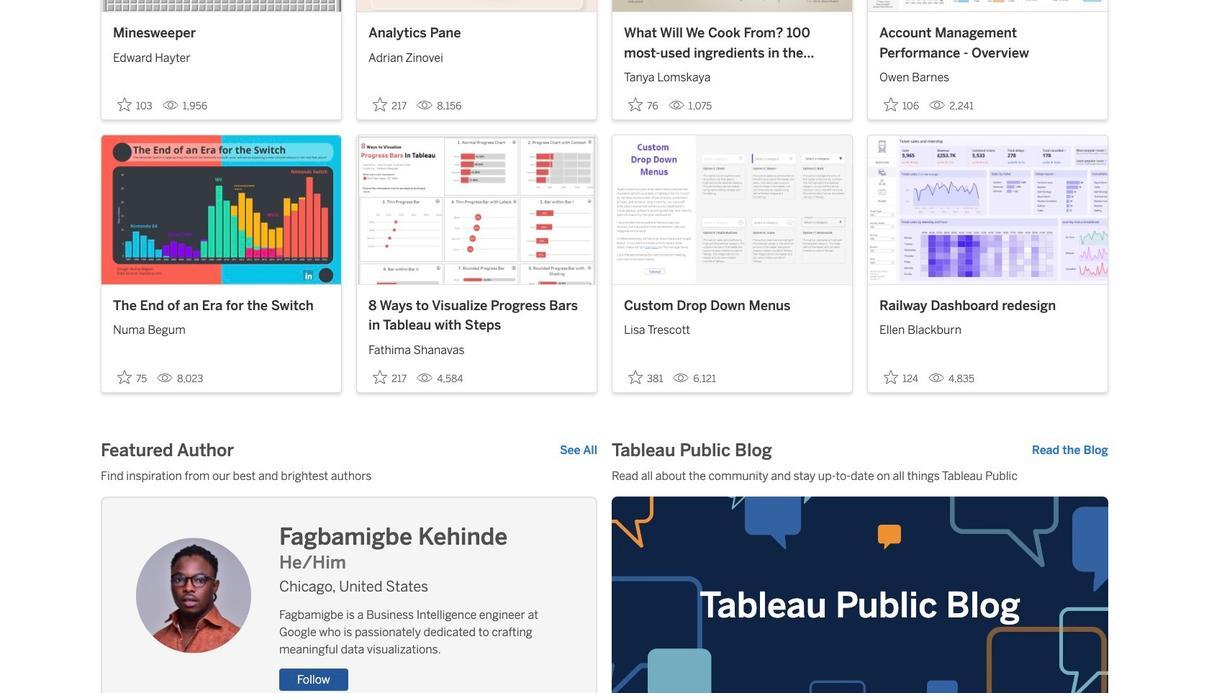 Task type: vqa. For each thing, say whether or not it's contained in the screenshot.
the Featured Author heading
yes



Task type: describe. For each thing, give the bounding box(es) containing it.
find inspiration from our best and brightest authors element
[[101, 468, 597, 485]]

featured author heading
[[101, 439, 234, 462]]

tableau public blog heading
[[612, 439, 772, 462]]

read all about the community and stay up-to-date on all things tableau public element
[[612, 468, 1108, 485]]



Task type: locate. For each thing, give the bounding box(es) containing it.
add favorite image
[[117, 97, 132, 112], [373, 97, 387, 112], [628, 97, 643, 112], [373, 370, 387, 384], [628, 370, 643, 384]]

add favorite image
[[884, 97, 898, 112], [117, 370, 132, 384], [884, 370, 898, 384]]

Add Favorite button
[[113, 93, 157, 117], [368, 93, 411, 117], [624, 93, 662, 117], [879, 93, 923, 117], [113, 366, 151, 389], [368, 366, 411, 389], [624, 366, 667, 389], [879, 366, 923, 389]]

see all featured authors element
[[560, 442, 597, 459]]

featured author: fagbamigbekehinde image
[[136, 538, 251, 653]]

workbook thumbnail image
[[101, 0, 341, 12], [357, 0, 597, 12], [612, 0, 852, 12], [868, 0, 1108, 12], [101, 136, 341, 284], [357, 136, 597, 284], [612, 136, 852, 284], [868, 136, 1108, 284]]



